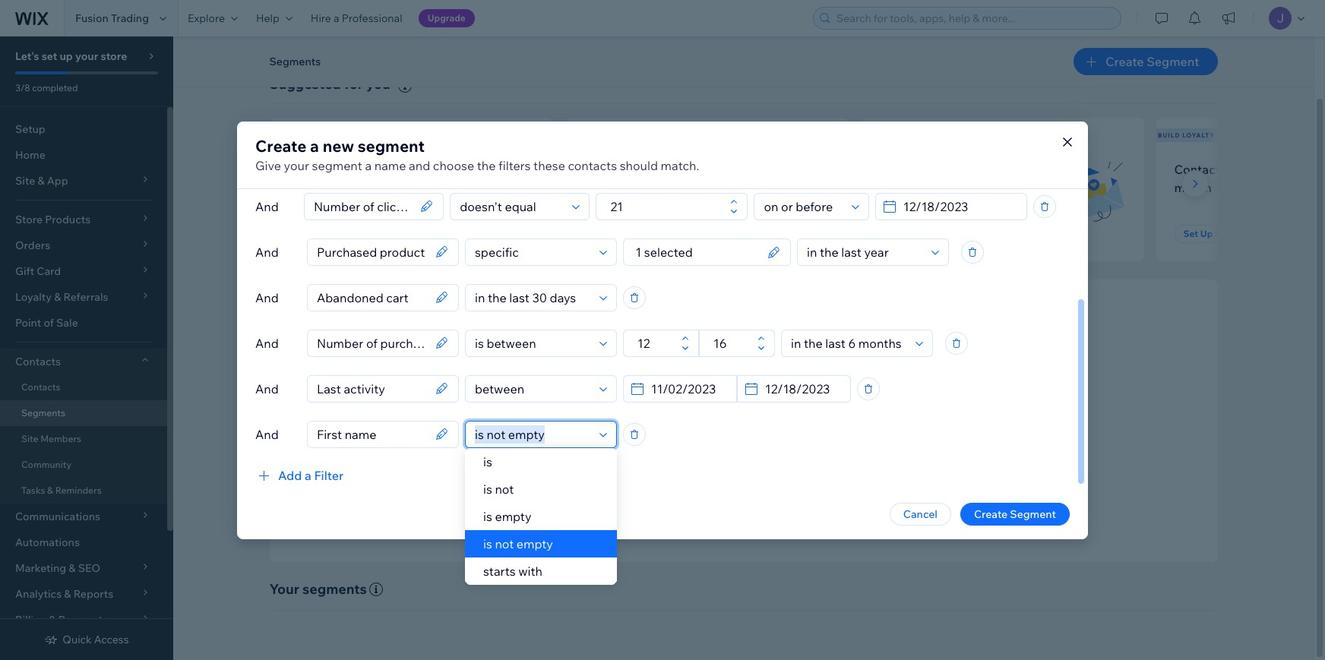 Task type: describe. For each thing, give the bounding box(es) containing it.
know
[[626, 471, 652, 485]]

build loyalty
[[1158, 131, 1215, 139]]

with for starts
[[518, 564, 542, 579]]

From text field
[[633, 330, 677, 356]]

made
[[628, 180, 660, 195]]

the inside reach the right target audience create specific groups of contacts that update automatically send personalized email campaigns to drive sales and build trust get to know your high-value customers, potential leads and more
[[685, 407, 706, 425]]

add a filter
[[278, 468, 344, 483]]

choose
[[433, 158, 474, 173]]

value
[[704, 471, 731, 485]]

11/02/2023 field
[[647, 376, 732, 402]]

trading
[[111, 11, 149, 25]]

community
[[21, 459, 72, 470]]

upgrade
[[428, 12, 466, 24]]

set up segment button for clicked
[[879, 225, 968, 243]]

subscribed
[[288, 180, 351, 195]]

active
[[879, 162, 915, 177]]

high-
[[679, 471, 704, 485]]

tasks & reminders
[[21, 485, 102, 496]]

community link
[[0, 452, 167, 478]]

segment for first set up segment button from right
[[1215, 228, 1255, 239]]

automations
[[15, 536, 80, 549]]

is for is
[[483, 454, 492, 470]]

haven't
[[583, 180, 625, 195]]

4 set up segment from the left
[[1183, 228, 1255, 239]]

for
[[344, 75, 363, 93]]

starts
[[483, 564, 516, 579]]

a left name at the left top of page
[[365, 158, 372, 173]]

quick
[[63, 633, 92, 647]]

hire a professional link
[[302, 0, 412, 36]]

customers
[[637, 162, 697, 177]]

explore
[[188, 11, 225, 25]]

upgrade button
[[418, 9, 475, 27]]

1 vertical spatial segment
[[312, 158, 362, 173]]

4 and from the top
[[255, 335, 279, 351]]

trust
[[888, 450, 912, 464]]

select an option field for select options field
[[802, 239, 927, 265]]

up for made
[[609, 228, 622, 239]]

suggested
[[269, 75, 341, 93]]

suggested for you
[[269, 75, 390, 93]]

set up segment button for made
[[583, 225, 673, 243]]

help
[[256, 11, 280, 25]]

setup link
[[0, 116, 167, 142]]

create inside the "create a new segment give your segment a name and choose the filters these contacts should match."
[[255, 136, 307, 155]]

contacts inside new contacts who recently subscribed to your mailing list
[[316, 162, 366, 177]]

groups
[[669, 430, 704, 444]]

point of sale link
[[0, 310, 167, 336]]

starts with
[[483, 564, 542, 579]]

4 set from the left
[[1183, 228, 1198, 239]]

create inside reach the right target audience create specific groups of contacts that update automatically send personalized email campaigns to drive sales and build trust get to know your high-value customers, potential leads and more
[[592, 430, 626, 444]]

the inside the "create a new segment give your segment a name and choose the filters these contacts should match."
[[477, 158, 496, 173]]

cancel
[[903, 507, 938, 521]]

professional
[[342, 11, 402, 25]]

contacts for "contacts" popup button
[[15, 355, 61, 369]]

segments button
[[262, 50, 328, 73]]

2 vertical spatial select an option field
[[786, 330, 911, 356]]

a inside button
[[305, 468, 311, 483]]

drive
[[785, 450, 810, 464]]

point
[[15, 316, 41, 330]]

potential
[[583, 162, 634, 177]]

and inside the "create a new segment give your segment a name and choose the filters these contacts should match."
[[409, 158, 430, 173]]

set up segment for clicked
[[888, 228, 959, 239]]

sale
[[56, 316, 78, 330]]

reminders
[[55, 485, 102, 496]]

contacts inside the "create a new segment give your segment a name and choose the filters these contacts should match."
[[568, 158, 617, 173]]

more
[[887, 471, 913, 485]]

up for subscribed
[[314, 228, 326, 239]]

quick access button
[[44, 633, 129, 647]]

campaign
[[968, 180, 1024, 195]]

not for is not
[[495, 482, 514, 497]]

email inside 'active email subscribers who clicked on your campaign'
[[918, 162, 949, 177]]

segments link
[[0, 400, 167, 426]]

name
[[374, 158, 406, 173]]

2 and from the top
[[255, 244, 279, 259]]

purchase
[[672, 180, 725, 195]]

sales
[[813, 450, 838, 464]]

create segment button for cancel
[[960, 503, 1070, 525]]

point of sale
[[15, 316, 78, 330]]

2 horizontal spatial and
[[866, 471, 884, 485]]

update
[[787, 430, 822, 444]]

automatically
[[824, 430, 891, 444]]

contacts button
[[0, 349, 167, 375]]

contacts inside contacts with a birthday th
[[1174, 162, 1226, 177]]

mailing
[[397, 180, 439, 195]]

a inside contacts with a birthday th
[[1256, 162, 1263, 177]]

send
[[592, 450, 619, 464]]

home
[[15, 148, 45, 162]]

set up segment button for subscribed
[[288, 225, 377, 243]]

new
[[323, 136, 354, 155]]

fusion trading
[[75, 11, 149, 25]]

get
[[592, 471, 611, 485]]

up for clicked
[[905, 228, 917, 239]]

let's
[[15, 49, 39, 63]]

hire a professional
[[311, 11, 402, 25]]

is not
[[483, 482, 514, 497]]

new contacts who recently subscribed to your mailing list
[[288, 162, 459, 195]]

match.
[[661, 158, 699, 173]]

filter
[[314, 468, 344, 483]]

1 horizontal spatial to
[[613, 471, 623, 485]]

6 and from the top
[[255, 427, 279, 442]]

let's set up your store
[[15, 49, 127, 63]]

create segment button for segments
[[1074, 48, 1218, 75]]

loyalty
[[1183, 131, 1215, 139]]

your inside 'active email subscribers who clicked on your campaign'
[[939, 180, 965, 195]]

create a new segment give your segment a name and choose the filters these contacts should match.
[[255, 136, 699, 173]]

recently
[[395, 162, 442, 177]]

quick access
[[63, 633, 129, 647]]

of inside reach the right target audience create specific groups of contacts that update automatically send personalized email campaigns to drive sales and build trust get to know your high-value customers, potential leads and more
[[706, 430, 716, 444]]

1 and from the top
[[255, 199, 279, 214]]

4 up from the left
[[1200, 228, 1213, 239]]



Task type: locate. For each thing, give the bounding box(es) containing it.
0 vertical spatial create segment button
[[1074, 48, 1218, 75]]

subscribers down the suggested
[[290, 131, 342, 139]]

set up segment
[[297, 228, 368, 239], [592, 228, 664, 239], [888, 228, 959, 239], [1183, 228, 1255, 239]]

set for active email subscribers who clicked on your campaign
[[888, 228, 903, 239]]

contacts down 'loyalty' at the top of page
[[1174, 162, 1226, 177]]

list box containing is
[[465, 448, 617, 585]]

0 vertical spatial 12/18/2023 field
[[899, 193, 1022, 219]]

contacts link
[[0, 375, 167, 400]]

your inside sidebar element
[[75, 49, 98, 63]]

set up segment button down on
[[879, 225, 968, 243]]

0 horizontal spatial of
[[44, 316, 54, 330]]

4 is from the top
[[483, 536, 492, 552]]

2 horizontal spatial who
[[1021, 162, 1045, 177]]

contacts down "contacts" popup button
[[21, 381, 60, 393]]

0 vertical spatial of
[[44, 316, 54, 330]]

0 horizontal spatial contacts
[[316, 162, 366, 177]]

who up purchase
[[700, 162, 724, 177]]

new up the 'subscribed'
[[288, 162, 313, 177]]

1 horizontal spatial create segment
[[1106, 54, 1199, 69]]

0 horizontal spatial and
[[409, 158, 430, 173]]

a right add
[[305, 468, 311, 483]]

1 up from the left
[[314, 228, 326, 239]]

contacts for contacts link
[[21, 381, 60, 393]]

segment for set up segment button corresponding to clicked
[[919, 228, 959, 239]]

set up segment down contacts with a birthday th
[[1183, 228, 1255, 239]]

0 horizontal spatial the
[[477, 158, 496, 173]]

subscribers inside 'active email subscribers who clicked on your campaign'
[[952, 162, 1018, 177]]

and down build
[[866, 471, 884, 485]]

to right the 'subscribed'
[[354, 180, 366, 195]]

0 horizontal spatial segments
[[21, 407, 65, 419]]

set up segment button down contacts with a birthday th
[[1174, 225, 1264, 243]]

email
[[918, 162, 949, 177], [687, 450, 714, 464]]

0 horizontal spatial to
[[354, 180, 366, 195]]

reach
[[642, 407, 682, 425]]

4 set up segment button from the left
[[1174, 225, 1264, 243]]

segments
[[269, 55, 321, 68], [21, 407, 65, 419]]

Choose a condition field
[[455, 193, 568, 219], [470, 239, 595, 265], [470, 285, 595, 310], [470, 330, 595, 356], [470, 376, 595, 402], [470, 421, 595, 447]]

Search for tools, apps, help & more... field
[[832, 8, 1116, 29]]

empty up is not empty
[[495, 509, 532, 524]]

the
[[477, 158, 496, 173], [685, 407, 706, 425]]

empty up the starts with
[[517, 536, 553, 552]]

0 vertical spatial segment
[[358, 136, 425, 155]]

segments for segments "link"
[[21, 407, 65, 419]]

3 is from the top
[[483, 509, 492, 524]]

who inside new contacts who recently subscribed to your mailing list
[[369, 162, 393, 177]]

the up groups
[[685, 407, 706, 425]]

build
[[1158, 131, 1180, 139]]

of inside sidebar element
[[44, 316, 54, 330]]

should
[[620, 158, 658, 173]]

0 horizontal spatial email
[[687, 450, 714, 464]]

Select an option field
[[759, 193, 847, 219], [802, 239, 927, 265], [786, 330, 911, 356]]

set up segment button
[[288, 225, 377, 243], [583, 225, 673, 243], [879, 225, 968, 243], [1174, 225, 1264, 243]]

3 set up segment button from the left
[[879, 225, 968, 243]]

1 horizontal spatial and
[[840, 450, 859, 464]]

list
[[266, 118, 1325, 261]]

2 vertical spatial and
[[866, 471, 884, 485]]

1 vertical spatial and
[[840, 450, 859, 464]]

set up segment for made
[[592, 228, 664, 239]]

1 vertical spatial with
[[518, 564, 542, 579]]

contacts up haven't
[[568, 158, 617, 173]]

email up high- on the right
[[687, 450, 714, 464]]

2 is from the top
[[483, 482, 492, 497]]

a right hire
[[334, 11, 339, 25]]

right
[[709, 407, 740, 425]]

your inside the "create a new segment give your segment a name and choose the filters these contacts should match."
[[284, 158, 309, 173]]

segment up name at the left top of page
[[358, 136, 425, 155]]

0 vertical spatial subscribers
[[290, 131, 342, 139]]

0 horizontal spatial 12/18/2023 field
[[761, 376, 846, 402]]

2 set up segment from the left
[[592, 228, 664, 239]]

0 vertical spatial segments
[[269, 55, 321, 68]]

members
[[40, 433, 81, 445]]

a left new at left
[[310, 136, 319, 155]]

contacts up campaigns
[[719, 430, 762, 444]]

access
[[94, 633, 129, 647]]

segments up site members
[[21, 407, 65, 419]]

0 vertical spatial create segment
[[1106, 54, 1199, 69]]

your inside reach the right target audience create specific groups of contacts that update automatically send personalized email campaigns to drive sales and build trust get to know your high-value customers, potential leads and more
[[655, 471, 677, 485]]

new for new contacts who recently subscribed to your mailing list
[[288, 162, 313, 177]]

who for your
[[369, 162, 393, 177]]

1 vertical spatial contacts
[[15, 355, 61, 369]]

customers,
[[733, 471, 788, 485]]

is up is empty
[[483, 482, 492, 497]]

with down is not empty option
[[518, 564, 542, 579]]

segments up the suggested
[[269, 55, 321, 68]]

2 horizontal spatial contacts
[[719, 430, 762, 444]]

0 vertical spatial empty
[[495, 509, 532, 524]]

contacts
[[568, 158, 617, 173], [316, 162, 366, 177], [719, 430, 762, 444]]

to left drive
[[773, 450, 783, 464]]

is down is not
[[483, 509, 492, 524]]

empty inside is not empty option
[[517, 536, 553, 552]]

12/18/2023 field down active
[[899, 193, 1022, 219]]

new for new subscribers
[[271, 131, 288, 139]]

0 vertical spatial the
[[477, 158, 496, 173]]

1 horizontal spatial with
[[1229, 162, 1254, 177]]

1 vertical spatial the
[[685, 407, 706, 425]]

potential customers who haven't made a purchase yet
[[583, 162, 746, 195]]

1 horizontal spatial contacts
[[568, 158, 617, 173]]

and
[[409, 158, 430, 173], [840, 450, 859, 464], [866, 471, 884, 485]]

1 vertical spatial new
[[288, 162, 313, 177]]

fusion
[[75, 11, 109, 25]]

12/18/2023 field
[[899, 193, 1022, 219], [761, 376, 846, 402]]

audience
[[786, 407, 845, 425]]

0 horizontal spatial create segment
[[974, 507, 1056, 521]]

2 not from the top
[[495, 536, 514, 552]]

3 set up segment from the left
[[888, 228, 959, 239]]

3 set from the left
[[888, 228, 903, 239]]

with left birthday
[[1229, 162, 1254, 177]]

your right on
[[939, 180, 965, 195]]

0 vertical spatial with
[[1229, 162, 1254, 177]]

set up segment button down the enter a number text field
[[583, 225, 673, 243]]

set for potential customers who haven't made a purchase yet
[[592, 228, 607, 239]]

with for contacts
[[1229, 162, 1254, 177]]

3/8 completed
[[15, 82, 78, 93]]

0 horizontal spatial with
[[518, 564, 542, 579]]

1 who from the left
[[369, 162, 393, 177]]

2 who from the left
[[700, 162, 724, 177]]

2 up from the left
[[609, 228, 622, 239]]

None field
[[309, 193, 416, 219], [312, 239, 431, 265], [312, 285, 431, 310], [312, 330, 431, 356], [312, 376, 431, 402], [312, 421, 431, 447], [309, 193, 416, 219], [312, 239, 431, 265], [312, 285, 431, 310], [312, 330, 431, 356], [312, 376, 431, 402], [312, 421, 431, 447]]

not inside option
[[495, 536, 514, 552]]

contacts inside contacts link
[[21, 381, 60, 393]]

of
[[44, 316, 54, 330], [706, 430, 716, 444]]

new subscribers
[[271, 131, 342, 139]]

filters
[[499, 158, 531, 173]]

on
[[922, 180, 937, 195]]

1 horizontal spatial the
[[685, 407, 706, 425]]

your inside new contacts who recently subscribed to your mailing list
[[369, 180, 395, 195]]

1 vertical spatial segments
[[21, 407, 65, 419]]

not down is empty
[[495, 536, 514, 552]]

segments
[[302, 580, 367, 598]]

set up segment button down the 'subscribed'
[[288, 225, 377, 243]]

2 set up segment button from the left
[[583, 225, 673, 243]]

with inside contacts with a birthday th
[[1229, 162, 1254, 177]]

Select options field
[[628, 239, 763, 265]]

1 vertical spatial to
[[773, 450, 783, 464]]

to
[[354, 180, 366, 195], [773, 450, 783, 464], [613, 471, 623, 485]]

segments inside segments button
[[269, 55, 321, 68]]

1 vertical spatial select an option field
[[802, 239, 927, 265]]

contacts inside "contacts" popup button
[[15, 355, 61, 369]]

Enter a number text field
[[606, 193, 726, 219]]

with inside list box
[[518, 564, 542, 579]]

contacts down new at left
[[316, 162, 366, 177]]

1 vertical spatial subscribers
[[952, 162, 1018, 177]]

your down personalized
[[655, 471, 677, 485]]

0 vertical spatial select an option field
[[759, 193, 847, 219]]

To text field
[[709, 330, 753, 356]]

is up is not
[[483, 454, 492, 470]]

0 horizontal spatial create segment button
[[960, 503, 1070, 525]]

segments for segments button
[[269, 55, 321, 68]]

1 horizontal spatial segments
[[269, 55, 321, 68]]

add a filter button
[[255, 466, 344, 484]]

up down contacts with a birthday th
[[1200, 228, 1213, 239]]

th
[[1317, 162, 1325, 177]]

list containing new contacts who recently subscribed to your mailing list
[[266, 118, 1325, 261]]

contacts with a birthday th
[[1174, 162, 1325, 195]]

list
[[442, 180, 459, 195]]

set up segment down the enter a number text field
[[592, 228, 664, 239]]

sidebar element
[[0, 36, 173, 660]]

1 vertical spatial empty
[[517, 536, 553, 552]]

contacts inside reach the right target audience create specific groups of contacts that update automatically send personalized email campaigns to drive sales and build trust get to know your high-value customers, potential leads and more
[[719, 430, 762, 444]]

the left filters
[[477, 158, 496, 173]]

of left sale
[[44, 316, 54, 330]]

these
[[533, 158, 565, 173]]

12/18/2023 field up 'audience'
[[761, 376, 846, 402]]

1 vertical spatial email
[[687, 450, 714, 464]]

your segments
[[269, 580, 367, 598]]

1 set up segment button from the left
[[288, 225, 377, 243]]

list box
[[465, 448, 617, 585]]

0 horizontal spatial subscribers
[[290, 131, 342, 139]]

1 horizontal spatial email
[[918, 162, 949, 177]]

1 vertical spatial not
[[495, 536, 514, 552]]

is for is not empty
[[483, 536, 492, 552]]

create segment
[[1106, 54, 1199, 69], [974, 507, 1056, 521]]

your right "up"
[[75, 49, 98, 63]]

add
[[278, 468, 302, 483]]

0 vertical spatial and
[[409, 158, 430, 173]]

&
[[47, 485, 53, 496]]

segment for subscribed set up segment button
[[328, 228, 368, 239]]

hire
[[311, 11, 331, 25]]

set
[[42, 49, 57, 63]]

leads
[[837, 471, 863, 485]]

email inside reach the right target audience create specific groups of contacts that update automatically send personalized email campaigns to drive sales and build trust get to know your high-value customers, potential leads and more
[[687, 450, 714, 464]]

1 set up segment from the left
[[297, 228, 368, 239]]

1 horizontal spatial 12/18/2023 field
[[899, 193, 1022, 219]]

email up on
[[918, 162, 949, 177]]

who up campaign
[[1021, 162, 1045, 177]]

is for is empty
[[483, 509, 492, 524]]

not for is not empty
[[495, 536, 514, 552]]

contacts down point of sale
[[15, 355, 61, 369]]

is inside option
[[483, 536, 492, 552]]

build
[[861, 450, 886, 464]]

1 vertical spatial 12/18/2023 field
[[761, 376, 846, 402]]

0 vertical spatial not
[[495, 482, 514, 497]]

1 vertical spatial create segment button
[[960, 503, 1070, 525]]

0 vertical spatial email
[[918, 162, 949, 177]]

1 vertical spatial create segment
[[974, 507, 1056, 521]]

give
[[255, 158, 281, 173]]

select an option field for the enter a number text field
[[759, 193, 847, 219]]

new up give
[[271, 131, 288, 139]]

subscribers
[[290, 131, 342, 139], [952, 162, 1018, 177]]

and up mailing
[[409, 158, 430, 173]]

who left recently
[[369, 162, 393, 177]]

not up is empty
[[495, 482, 514, 497]]

2 vertical spatial contacts
[[21, 381, 60, 393]]

who for purchase
[[700, 162, 724, 177]]

0 vertical spatial contacts
[[1174, 162, 1226, 177]]

potential
[[790, 471, 834, 485]]

2 set from the left
[[592, 228, 607, 239]]

3 who from the left
[[1021, 162, 1045, 177]]

set up segment for subscribed
[[297, 228, 368, 239]]

1 horizontal spatial of
[[706, 430, 716, 444]]

your
[[269, 580, 299, 598]]

specific
[[628, 430, 667, 444]]

segment for set up segment button for made
[[624, 228, 664, 239]]

up
[[60, 49, 73, 63]]

segment down new at left
[[312, 158, 362, 173]]

set up segment down on
[[888, 228, 959, 239]]

yet
[[728, 180, 746, 195]]

a left birthday
[[1256, 162, 1263, 177]]

that
[[764, 430, 784, 444]]

new inside new contacts who recently subscribed to your mailing list
[[288, 162, 313, 177]]

a
[[334, 11, 339, 25], [310, 136, 319, 155], [365, 158, 372, 173], [1256, 162, 1263, 177], [663, 180, 669, 195], [305, 468, 311, 483]]

0 horizontal spatial who
[[369, 162, 393, 177]]

target
[[743, 407, 783, 425]]

1 horizontal spatial who
[[700, 162, 724, 177]]

a down customers
[[663, 180, 669, 195]]

1 not from the top
[[495, 482, 514, 497]]

with
[[1229, 162, 1254, 177], [518, 564, 542, 579]]

who inside potential customers who haven't made a purchase yet
[[700, 162, 724, 177]]

who inside 'active email subscribers who clicked on your campaign'
[[1021, 162, 1045, 177]]

is up starts at bottom
[[483, 536, 492, 552]]

and up leads
[[840, 450, 859, 464]]

is not empty option
[[465, 530, 617, 558]]

set for new contacts who recently subscribed to your mailing list
[[297, 228, 312, 239]]

0 vertical spatial new
[[271, 131, 288, 139]]

2 horizontal spatial to
[[773, 450, 783, 464]]

segments inside segments "link"
[[21, 407, 65, 419]]

up down haven't
[[609, 228, 622, 239]]

up down the 'subscribed'
[[314, 228, 326, 239]]

birthday
[[1266, 162, 1314, 177]]

is for is not
[[483, 482, 492, 497]]

to right get
[[613, 471, 623, 485]]

5 and from the top
[[255, 381, 279, 396]]

clicked
[[879, 180, 919, 195]]

1 horizontal spatial create segment button
[[1074, 48, 1218, 75]]

2 vertical spatial to
[[613, 471, 623, 485]]

to inside new contacts who recently subscribed to your mailing list
[[354, 180, 366, 195]]

3 up from the left
[[905, 228, 917, 239]]

a inside potential customers who haven't made a purchase yet
[[663, 180, 669, 195]]

site members link
[[0, 426, 167, 452]]

of down right
[[706, 430, 716, 444]]

subscribers up campaign
[[952, 162, 1018, 177]]

up
[[314, 228, 326, 239], [609, 228, 622, 239], [905, 228, 917, 239], [1200, 228, 1213, 239]]

3/8
[[15, 82, 30, 93]]

reach the right target audience create specific groups of contacts that update automatically send personalized email campaigns to drive sales and build trust get to know your high-value customers, potential leads and more
[[592, 407, 913, 485]]

tasks
[[21, 485, 45, 496]]

0 vertical spatial to
[[354, 180, 366, 195]]

1 set from the left
[[297, 228, 312, 239]]

your down name at the left top of page
[[369, 180, 395, 195]]

3 and from the top
[[255, 290, 279, 305]]

cancel button
[[890, 503, 951, 525]]

is empty
[[483, 509, 532, 524]]

1 is from the top
[[483, 454, 492, 470]]

you
[[366, 75, 390, 93]]

1 horizontal spatial subscribers
[[952, 162, 1018, 177]]

1 vertical spatial of
[[706, 430, 716, 444]]

up down clicked
[[905, 228, 917, 239]]

set up segment down the 'subscribed'
[[297, 228, 368, 239]]

your right give
[[284, 158, 309, 173]]

automations link
[[0, 530, 167, 555]]

active email subscribers who clicked on your campaign
[[879, 162, 1045, 195]]



